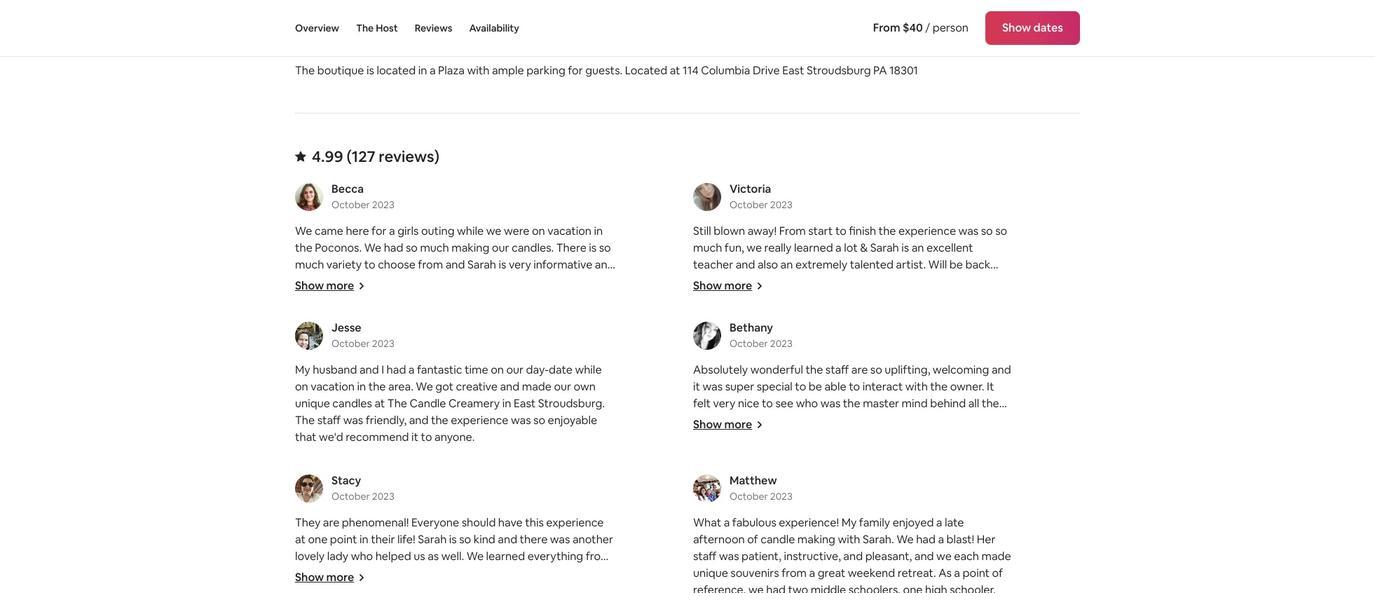 Task type: locate. For each thing, give the bounding box(es) containing it.
the inside "we came here for a girls outing while we were on vacation in the poconos. we had so much making our candles. there is so much variety to choose from and sarah is very informative and creative. i definitely recommend going here if you are looking for a fun activity to do."
[[295, 240, 313, 255]]

to down lady
[[322, 566, 334, 581]]

blast!
[[947, 532, 975, 547], [382, 583, 410, 593]]

with
[[467, 63, 490, 78], [906, 379, 928, 394], [838, 532, 861, 547]]

to left do.
[[381, 291, 392, 306]]

to up definitely
[[364, 257, 376, 272]]

special
[[757, 379, 793, 394]]

2023 inside the jesse october 2023
[[372, 337, 395, 350]]

the
[[356, 22, 374, 34], [295, 63, 315, 78], [388, 396, 407, 411], [295, 413, 315, 428]]

2 horizontal spatial staff
[[826, 362, 849, 377]]

who up needs
[[796, 396, 818, 411]]

at
[[670, 63, 681, 78], [375, 396, 385, 411], [295, 532, 306, 547]]

2 vertical spatial experience
[[546, 515, 604, 530]]

1 horizontal spatial with
[[838, 532, 861, 547]]

reference,
[[693, 583, 746, 593]]

4.99
[[312, 147, 343, 166]]

2 horizontal spatial from
[[782, 566, 807, 581]]

and up the looking
[[595, 257, 615, 272]]

from up the animal
[[586, 549, 611, 564]]

at inside my husband and i had a fantastic time on our day-date while on vacation in the area. we got creative and made our own unique candles at the candle creamery in east stroudsburg. the staff was friendly, and the experience was so enjoyable that we'd recommend it to anyone.
[[375, 396, 385, 411]]

point
[[330, 532, 357, 547], [963, 566, 990, 581]]

blast! inside "they are phenomenal! everyone should have this experience at one point in their life! sarah is so kind and there was another lovely lady who helped us as well. we learned everything from start to finish! we had a cute doggie and cat join us! as animal people we had a blast! atmosphere is so relaxed and laid b"
[[382, 583, 410, 593]]

sarah inside "they are phenomenal! everyone should have this experience at one point in their life! sarah is so kind and there was another lovely lady who helped us as well. we learned everything from start to finish! we had a cute doggie and cat join us! as animal people we had a blast! atmosphere is so relaxed and laid b"
[[418, 532, 447, 547]]

list
[[290, 182, 1086, 593]]

becca october 2023
[[332, 182, 395, 211]]

1 horizontal spatial at
[[375, 396, 385, 411]]

so inside absolutely wonderful the staff are so uplifting, welcoming and it was super special  to be able to interact with the owner. it felt very nice to see who was the master mind behind all the creativity!! sarah needs to charge more because it's well worth it! experience for a honeymoon date 10/10 amazing!!!
[[871, 362, 883, 377]]

from inside still blown away! from start to finish the experience was so so much fun, we really learned a lot & sarah is an excellent teacher and also an extremely talented artist. will be back again !
[[779, 224, 806, 238]]

october inside becca october 2023
[[332, 198, 370, 211]]

east
[[783, 63, 805, 78], [514, 396, 536, 411]]

0 vertical spatial my
[[295, 362, 310, 377]]

0 horizontal spatial blast!
[[382, 583, 410, 593]]

1 horizontal spatial blast!
[[947, 532, 975, 547]]

to right special
[[795, 379, 807, 394]]

1 vertical spatial very
[[713, 396, 736, 411]]

of down fabulous on the right bottom
[[748, 532, 758, 547]]

learned inside still blown away! from start to finish the experience was so so much fun, we really learned a lot & sarah is an excellent teacher and also an extremely talented artist. will be back again !
[[794, 240, 833, 255]]

kind
[[474, 532, 496, 547]]

was inside what a fabulous experience! my family enjoyed a late afternoon of candle making with sarah. we had a blast! her staff was patient, instructive, and pleasant, and we each made unique souvenirs from a great weekend retreat.  as a point of reference, we had two middle schoolers, one high schoo
[[719, 549, 739, 564]]

0 horizontal spatial learned
[[486, 549, 525, 564]]

2023 up away! at the top of page
[[770, 198, 793, 211]]

show more down lady
[[295, 570, 354, 585]]

is inside still blown away! from start to finish the experience was so so much fun, we really learned a lot & sarah is an excellent teacher and also an extremely talented artist. will be back again !
[[902, 240, 910, 255]]

the left area.
[[369, 379, 386, 394]]

while up own at the bottom left
[[575, 362, 602, 377]]

0 vertical spatial from
[[873, 20, 901, 35]]

is down doggie
[[479, 583, 487, 593]]

while
[[457, 224, 484, 238], [575, 362, 602, 377]]

1 vertical spatial recommend
[[346, 430, 409, 444]]

enjoyed
[[893, 515, 934, 530]]

0 vertical spatial experience
[[899, 224, 956, 238]]

on right "time" at the bottom left of the page
[[491, 362, 504, 377]]

1 vertical spatial staff
[[317, 413, 341, 428]]

2023 inside 'victoria october 2023'
[[770, 198, 793, 211]]

be left able
[[809, 379, 822, 394]]

sarah up as in the bottom of the page
[[418, 532, 447, 547]]

here up poconos.
[[346, 224, 369, 238]]

october for becca
[[332, 198, 370, 211]]

500 m
[[887, 31, 908, 39]]

&
[[860, 240, 868, 255]]

was up excellent
[[959, 224, 979, 238]]

october inside bethany october 2023
[[730, 337, 768, 350]]

made inside what a fabulous experience! my family enjoyed a late afternoon of candle making with sarah. we had a blast! her staff was patient, instructive, and pleasant, and we each made unique souvenirs from a great weekend retreat.  as a point of reference, we had two middle schoolers, one high schoo
[[982, 549, 1012, 564]]

while right outing
[[457, 224, 484, 238]]

data
[[818, 31, 832, 39]]

2 horizontal spatial are
[[852, 362, 868, 377]]

0 vertical spatial here
[[346, 224, 369, 238]]

2023 inside becca october 2023
[[372, 198, 395, 211]]

0 vertical spatial are
[[552, 274, 568, 289]]

0 horizontal spatial experience
[[451, 413, 509, 428]]

1 horizontal spatial unique
[[693, 566, 728, 581]]

0 vertical spatial be
[[950, 257, 963, 272]]

recommend inside my husband and i had a fantastic time on our day-date while on vacation in the area. we got creative and made our own unique candles at the candle creamery in east stroudsburg. the staff was friendly, and the experience was so enjoyable that we'd recommend it to anyone.
[[346, 430, 409, 444]]

informative
[[534, 257, 593, 272]]

stroudsburg.
[[538, 396, 605, 411]]

more down lady
[[326, 570, 354, 585]]

is left located
[[367, 63, 374, 78]]

0 vertical spatial with
[[467, 63, 490, 78]]

blast! down 'late'
[[947, 532, 975, 547]]

show for absolutely wonderful the staff are so uplifting, welcoming and it was super special  to be able to interact with the owner. it felt very nice to see who was the master mind behind all the creativity!! sarah needs to charge more because it's well worth it! experience for a honeymoon date 10/10 amazing!!!
[[693, 417, 722, 432]]

had
[[384, 240, 403, 255], [387, 362, 406, 377], [916, 532, 936, 547], [388, 566, 407, 581], [351, 583, 371, 593], [766, 583, 786, 593]]

0 vertical spatial very
[[509, 257, 531, 272]]

0 vertical spatial blast!
[[947, 532, 975, 547]]

october inside the stacy october 2023
[[332, 490, 370, 503]]

that
[[295, 430, 317, 444]]

0 vertical spatial our
[[492, 240, 509, 255]]

absolutely wonderful the staff are so uplifting, welcoming and it was super special  to be able to interact with the owner. it felt very nice to see who was the master mind behind all the creativity!! sarah needs to charge more because it's well worth it! experience for a honeymoon date 10/10 amazing!!!
[[693, 362, 1011, 444]]

fantastic
[[417, 362, 462, 377]]

was down the afternoon
[[719, 549, 739, 564]]

a down instructive,
[[809, 566, 816, 581]]

0 horizontal spatial point
[[330, 532, 357, 547]]

the down candle
[[431, 413, 449, 428]]

two
[[788, 583, 809, 593]]

on
[[532, 224, 545, 238], [491, 362, 504, 377], [295, 379, 308, 394]]

use
[[997, 31, 1009, 39]]

date down because
[[889, 430, 913, 444]]

with inside absolutely wonderful the staff are so uplifting, welcoming and it was super special  to be able to interact with the owner. it felt very nice to see who was the master mind behind all the creativity!! sarah needs to charge more because it's well worth it! experience for a honeymoon date 10/10 amazing!!!
[[906, 379, 928, 394]]

so inside my husband and i had a fantastic time on our day-date while on vacation in the area. we got creative and made our own unique candles at the candle creamery in east stroudsburg. the staff was friendly, and the experience was so enjoyable that we'd recommend it to anyone.
[[534, 413, 546, 428]]

recommend down friendly,
[[346, 430, 409, 444]]

jesse
[[332, 320, 362, 335]]

absolutely
[[693, 362, 748, 377]]

experience
[[739, 430, 797, 444]]

0 vertical spatial recommend
[[398, 274, 461, 289]]

0 vertical spatial unique
[[295, 396, 330, 411]]

are inside "we came here for a girls outing while we were on vacation in the poconos. we had so much making our candles. there is so much variety to choose from and sarah is very informative and creative. i definitely recommend going here if you are looking for a fun activity to do."
[[552, 274, 568, 289]]

0 horizontal spatial be
[[809, 379, 822, 394]]

report
[[1018, 31, 1039, 39]]

0 horizontal spatial are
[[323, 515, 340, 530]]

anyone.
[[435, 430, 475, 444]]

0 vertical spatial it
[[693, 379, 700, 394]]

much inside still blown away! from start to finish the experience was so so much fun, we really learned a lot & sarah is an excellent teacher and also an extremely talented artist. will be back again !
[[693, 240, 722, 255]]

show more for still blown away! from start to finish the experience was so so much fun, we really learned a lot & sarah is an excellent teacher and also an extremely talented artist. will be back again !
[[693, 278, 753, 293]]

0 vertical spatial i
[[342, 274, 345, 289]]

the right finish on the right top
[[879, 224, 896, 238]]

1 horizontal spatial vacation
[[548, 224, 592, 238]]

pleasant,
[[866, 549, 912, 564]]

sarah inside absolutely wonderful the staff are so uplifting, welcoming and it was super special  to be able to interact with the owner. it felt very nice to see who was the master mind behind all the creativity!! sarah needs to charge more because it's well worth it! experience for a honeymoon date 10/10 amazing!!!
[[749, 413, 778, 428]]

1 vertical spatial east
[[514, 396, 536, 411]]

1 vertical spatial from
[[779, 224, 806, 238]]

from up really
[[779, 224, 806, 238]]

we inside what a fabulous experience! my family enjoyed a late afternoon of candle making with sarah. we had a blast! her staff was patient, instructive, and pleasant, and we each made unique souvenirs from a great weekend retreat.  as a point of reference, we had two middle schoolers, one high schoo
[[897, 532, 914, 547]]

i down variety
[[342, 274, 345, 289]]

0 vertical spatial start
[[809, 224, 833, 238]]

more for still blown away! from start to finish the experience was so so much fun, we really learned a lot & sarah is an excellent teacher and also an extremely talented artist. will be back again !
[[725, 278, 753, 293]]

october for bethany
[[730, 337, 768, 350]]

0 horizontal spatial making
[[452, 240, 490, 255]]

i down the jesse october 2023
[[382, 362, 384, 377]]

2 vertical spatial are
[[323, 515, 340, 530]]

2 vertical spatial from
[[782, 566, 807, 581]]

sarah up going on the left top of page
[[468, 257, 496, 272]]

1 vertical spatial an
[[781, 257, 793, 272]]

1 vertical spatial it
[[412, 430, 419, 444]]

2 vertical spatial staff
[[693, 549, 717, 564]]

drive
[[753, 63, 780, 78]]

experience down creamery
[[451, 413, 509, 428]]

is right there
[[589, 240, 597, 255]]

extremely
[[796, 257, 848, 272]]

to inside "they are phenomenal! everyone should have this experience at one point in their life! sarah is so kind and there was another lovely lady who helped us as well. we learned everything from start to finish! we had a cute doggie and cat join us! as animal people we had a blast! atmosphere is so relaxed and laid b"
[[322, 566, 334, 581]]

in right creamery
[[503, 396, 511, 411]]

we up choose
[[364, 240, 382, 255]]

vacation inside "we came here for a girls outing while we were on vacation in the poconos. we had so much making our candles. there is so much variety to choose from and sarah is very informative and creative. i definitely recommend going here if you are looking for a fun activity to do."
[[548, 224, 592, 238]]

more down master
[[867, 413, 894, 428]]

with left sarah.
[[838, 532, 861, 547]]

show more button down variety
[[295, 278, 366, 293]]

it down candle
[[412, 430, 419, 444]]

a left 'plaza'
[[430, 63, 436, 78]]

1 vertical spatial vacation
[[311, 379, 355, 394]]

point inside "they are phenomenal! everyone should have this experience at one point in their life! sarah is so kind and there was another lovely lady who helped us as well. we learned everything from start to finish! we had a cute doggie and cat join us! as animal people we had a blast! atmosphere is so relaxed and laid b"
[[330, 532, 357, 547]]

date inside absolutely wonderful the staff are so uplifting, welcoming and it was super special  to be able to interact with the owner. it felt very nice to see who was the master mind behind all the creativity!! sarah needs to charge more because it's well worth it! experience for a honeymoon date 10/10 amazing!!!
[[889, 430, 913, 444]]

1 vertical spatial are
[[852, 362, 868, 377]]

0 vertical spatial who
[[796, 396, 818, 411]]

0 horizontal spatial my
[[295, 362, 310, 377]]

from inside "they are phenomenal! everyone should have this experience at one point in their life! sarah is so kind and there was another lovely lady who helped us as well. we learned everything from start to finish! we had a cute doggie and cat join us! as animal people we had a blast! atmosphere is so relaxed and laid b"
[[586, 549, 611, 564]]

show more button down nice
[[693, 417, 764, 432]]

1 horizontal spatial an
[[912, 240, 924, 255]]

us
[[414, 549, 425, 564]]

matthew image
[[693, 475, 721, 503], [693, 475, 721, 503]]

0 vertical spatial on
[[532, 224, 545, 238]]

area.
[[388, 379, 414, 394]]

1 vertical spatial making
[[798, 532, 836, 547]]

show more button
[[295, 278, 366, 293], [693, 278, 764, 293], [693, 417, 764, 432], [295, 570, 366, 585]]

it's
[[942, 413, 957, 428]]

2023 for stacy
[[372, 490, 395, 503]]

afternoon
[[693, 532, 745, 547]]

learned up extremely
[[794, 240, 833, 255]]

staff inside absolutely wonderful the staff are so uplifting, welcoming and it was super special  to be able to interact with the owner. it felt very nice to see who was the master mind behind all the creativity!! sarah needs to charge more because it's well worth it! experience for a honeymoon date 10/10 amazing!!!
[[826, 362, 849, 377]]

much
[[420, 240, 449, 255], [693, 240, 722, 255], [295, 257, 324, 272]]

2023 inside the stacy october 2023
[[372, 490, 395, 503]]

plaza
[[438, 63, 465, 78]]

was up the everything
[[550, 532, 570, 547]]

0 horizontal spatial while
[[457, 224, 484, 238]]

each
[[954, 549, 979, 564]]

1 as from the left
[[561, 566, 574, 581]]

more for we came here for a girls outing while we were on vacation in the poconos. we had so much making our candles. there is so much variety to choose from and sarah is very informative and creative. i definitely recommend going here if you are looking for a fun activity to do.
[[326, 278, 354, 293]]

show for we came here for a girls outing while we were on vacation in the poconos. we had so much making our candles. there is so much variety to choose from and sarah is very informative and creative. i definitely recommend going here if you are looking for a fun activity to do.
[[295, 278, 324, 293]]

2 as from the left
[[939, 566, 952, 581]]

an right the also
[[781, 257, 793, 272]]

be down excellent
[[950, 257, 963, 272]]

0 horizontal spatial vacation
[[311, 379, 355, 394]]

to inside still blown away! from start to finish the experience was so so much fun, we really learned a lot & sarah is an excellent teacher and also an extremely talented artist. will be back again !
[[836, 224, 847, 238]]

1 vertical spatial start
[[295, 566, 320, 581]]

while inside "we came here for a girls outing while we were on vacation in the poconos. we had so much making our candles. there is so much variety to choose from and sarah is very informative and creative. i definitely recommend going here if you are looking for a fun activity to do."
[[457, 224, 484, 238]]

worth
[[693, 430, 724, 444]]

0 vertical spatial from
[[418, 257, 443, 272]]

1 vertical spatial be
[[809, 379, 822, 394]]

as right 'us!'
[[561, 566, 574, 581]]

my inside what a fabulous experience! my family enjoyed a late afternoon of candle making with sarah. we had a blast! her staff was patient, instructive, and pleasant, and we each made unique souvenirs from a great weekend retreat.  as a point of reference, we had two middle schoolers, one high schoo
[[842, 515, 857, 530]]

was down able
[[821, 396, 841, 411]]

a down helped
[[373, 583, 379, 593]]

1 horizontal spatial here
[[495, 274, 519, 289]]

1 horizontal spatial on
[[491, 362, 504, 377]]

host
[[376, 22, 398, 34]]

at inside "they are phenomenal! everyone should have this experience at one point in their life! sarah is so kind and there was another lovely lady who helped us as well. we learned everything from start to finish! we had a cute doggie and cat join us! as animal people we had a blast! atmosphere is so relaxed and laid b"
[[295, 532, 306, 547]]

more for absolutely wonderful the staff are so uplifting, welcoming and it was super special  to be able to interact with the owner. it felt very nice to see who was the master mind behind all the creativity!! sarah needs to charge more because it's well worth it! experience for a honeymoon date 10/10 amazing!!!
[[725, 417, 753, 432]]

2023 for becca
[[372, 198, 395, 211]]

master
[[863, 396, 900, 411]]

another
[[573, 532, 613, 547]]

a left fun
[[313, 291, 319, 306]]

our left day- on the bottom left
[[507, 362, 524, 377]]

a left honeymoon
[[816, 430, 823, 444]]

blown
[[714, 224, 745, 238]]

teacher
[[693, 257, 734, 272]]

terms of use link
[[968, 31, 1009, 39]]

a left her
[[938, 532, 944, 547]]

1 vertical spatial from
[[586, 549, 611, 564]]

be inside still blown away! from start to finish the experience was so so much fun, we really learned a lot & sarah is an excellent teacher and also an extremely talented artist. will be back again !
[[950, 257, 963, 272]]

are down informative on the left of the page
[[552, 274, 568, 289]]

one inside what a fabulous experience! my family enjoyed a late afternoon of candle making with sarah. we had a blast! her staff was patient, instructive, and pleasant, and we each made unique souvenirs from a great weekend retreat.  as a point of reference, we had two middle schoolers, one high schoo
[[903, 583, 923, 593]]

my left family
[[842, 515, 857, 530]]

show more button down lady
[[295, 570, 366, 585]]

our down were
[[492, 240, 509, 255]]

very inside absolutely wonderful the staff are so uplifting, welcoming and it was super special  to be able to interact with the owner. it felt very nice to see who was the master mind behind all the creativity!! sarah needs to charge more because it's well worth it! experience for a honeymoon date 10/10 amazing!!!
[[713, 396, 736, 411]]

becca image
[[295, 183, 323, 211], [295, 183, 323, 211]]

looking
[[570, 274, 608, 289]]

0 horizontal spatial made
[[522, 379, 552, 394]]

relaxed
[[504, 583, 542, 593]]

1 horizontal spatial be
[[950, 257, 963, 272]]

bethany image
[[693, 322, 721, 350], [693, 322, 721, 350]]

1 horizontal spatial experience
[[546, 515, 604, 530]]

2 vertical spatial at
[[295, 532, 306, 547]]

is up artist.
[[902, 240, 910, 255]]

1 vertical spatial one
[[903, 583, 923, 593]]

0 horizontal spatial unique
[[295, 396, 330, 411]]

october down stacy
[[332, 490, 370, 503]]

0 vertical spatial point
[[330, 532, 357, 547]]

october inside the jesse october 2023
[[332, 337, 370, 350]]

and up weekend
[[844, 549, 863, 564]]

had up area.
[[387, 362, 406, 377]]

are right they
[[323, 515, 340, 530]]

able
[[825, 379, 847, 394]]

well.
[[441, 549, 464, 564]]

1 vertical spatial on
[[491, 362, 504, 377]]

we down helped
[[368, 566, 385, 581]]

map
[[1046, 31, 1060, 39]]

we down enjoyed
[[897, 532, 914, 547]]

1 vertical spatial my
[[842, 515, 857, 530]]

1 horizontal spatial it
[[693, 379, 700, 394]]

as inside "they are phenomenal! everyone should have this experience at one point in their life! sarah is so kind and there was another lovely lady who helped us as well. we learned everything from start to finish! we had a cute doggie and cat join us! as animal people we had a blast! atmosphere is so relaxed and laid b"
[[561, 566, 574, 581]]

date up stroudsburg.
[[549, 362, 573, 377]]

life!
[[398, 532, 416, 547]]

0 vertical spatial vacation
[[548, 224, 592, 238]]

my
[[295, 362, 310, 377], [842, 515, 857, 530]]

october down becca
[[332, 198, 370, 211]]

1 horizontal spatial i
[[382, 362, 384, 377]]

the inside button
[[356, 22, 374, 34]]

people
[[295, 583, 331, 593]]

1 vertical spatial made
[[982, 549, 1012, 564]]

0 horizontal spatial at
[[295, 532, 306, 547]]

0 horizontal spatial with
[[467, 63, 490, 78]]

to
[[836, 224, 847, 238], [364, 257, 376, 272], [381, 291, 392, 306], [795, 379, 807, 394], [849, 379, 860, 394], [762, 396, 773, 411], [815, 413, 826, 428], [421, 430, 432, 444], [322, 566, 334, 581]]

2 vertical spatial with
[[838, 532, 861, 547]]

2023 for matthew
[[770, 490, 793, 503]]

october inside 'victoria october 2023'
[[730, 198, 768, 211]]

0 horizontal spatial one
[[308, 532, 328, 547]]

1 vertical spatial unique
[[693, 566, 728, 581]]

an
[[912, 240, 924, 255], [781, 257, 793, 272]]

1 horizontal spatial very
[[713, 396, 736, 411]]

sarah
[[871, 240, 899, 255], [468, 257, 496, 272], [749, 413, 778, 428], [418, 532, 447, 547]]

2023 for victoria
[[770, 198, 793, 211]]

high
[[925, 583, 948, 593]]

1 horizontal spatial who
[[796, 396, 818, 411]]

have
[[498, 515, 523, 530]]

0 horizontal spatial start
[[295, 566, 320, 581]]

fabulous
[[733, 515, 777, 530]]

experience inside "they are phenomenal! everyone should have this experience at one point in their life! sarah is so kind and there was another lovely lady who helped us as well. we learned everything from start to finish! we had a cute doggie and cat join us! as animal people we had a blast! atmosphere is so relaxed and laid b"
[[546, 515, 604, 530]]

2023 inside 'matthew october 2023'
[[770, 490, 793, 503]]

1 vertical spatial at
[[375, 396, 385, 411]]

1 horizontal spatial learned
[[794, 240, 833, 255]]

recommend
[[398, 274, 461, 289], [346, 430, 409, 444]]

who up finish! at left
[[351, 549, 373, 564]]

0 horizontal spatial i
[[342, 274, 345, 289]]

114
[[683, 63, 699, 78]]

victoria image
[[693, 183, 721, 211], [693, 183, 721, 211]]

1 horizontal spatial one
[[903, 583, 923, 593]]

10/10
[[915, 430, 943, 444]]

girls
[[398, 224, 419, 238]]

this
[[525, 515, 544, 530]]

east inside my husband and i had a fantastic time on our day-date while on vacation in the area. we got creative and made our own unique candles at the candle creamery in east stroudsburg. the staff was friendly, and the experience was so enjoyable that we'd recommend it to anyone.
[[514, 396, 536, 411]]

show for they are phenomenal! everyone should have this experience at one point in their life! sarah is so kind and there was another lovely lady who helped us as well. we learned everything from start to finish! we had a cute doggie and cat join us! as animal people we had a blast! atmosphere is so relaxed and laid b
[[295, 570, 324, 585]]

staff up able
[[826, 362, 849, 377]]

our
[[492, 240, 509, 255], [507, 362, 524, 377], [554, 379, 571, 394]]

2 horizontal spatial much
[[693, 240, 722, 255]]

from right choose
[[418, 257, 443, 272]]

1 vertical spatial point
[[963, 566, 990, 581]]

start inside "they are phenomenal! everyone should have this experience at one point in their life! sarah is so kind and there was another lovely lady who helped us as well. we learned everything from start to finish! we had a cute doggie and cat join us! as animal people we had a blast! atmosphere is so relaxed and laid b"
[[295, 566, 320, 581]]

well
[[959, 413, 989, 428]]

stacy
[[332, 473, 361, 488]]

behind
[[931, 396, 966, 411]]

a up area.
[[409, 362, 415, 377]]

we down souvenirs
[[749, 583, 764, 593]]

are up interact at the bottom right of the page
[[852, 362, 868, 377]]

with inside what a fabulous experience! my family enjoyed a late afternoon of candle making with sarah. we had a blast! her staff was patient, instructive, and pleasant, and we each made unique souvenirs from a great weekend retreat.  as a point of reference, we had two middle schoolers, one high schoo
[[838, 532, 861, 547]]

at down they
[[295, 532, 306, 547]]

0 horizontal spatial as
[[561, 566, 574, 581]]

vacation up there
[[548, 224, 592, 238]]

it!
[[727, 430, 736, 444]]

made down her
[[982, 549, 1012, 564]]

a left cute at the left bottom of page
[[410, 566, 416, 581]]

0 horizontal spatial very
[[509, 257, 531, 272]]

0 horizontal spatial staff
[[317, 413, 341, 428]]

with right 'plaza'
[[467, 63, 490, 78]]

1 horizontal spatial staff
[[693, 549, 717, 564]]

one up lovely
[[308, 532, 328, 547]]

it up felt
[[693, 379, 700, 394]]

activity
[[341, 291, 379, 306]]

show more for they are phenomenal! everyone should have this experience at one point in their life! sarah is so kind and there was another lovely lady who helped us as well. we learned everything from start to finish! we had a cute doggie and cat join us! as animal people we had a blast! atmosphere is so relaxed and laid b
[[295, 570, 354, 585]]

1 horizontal spatial made
[[982, 549, 1012, 564]]

as inside what a fabulous experience! my family enjoyed a late afternoon of candle making with sarah. we had a blast! her staff was patient, instructive, and pleasant, and we each made unique souvenirs from a great weekend retreat.  as a point of reference, we had two middle schoolers, one high schoo
[[939, 566, 952, 581]]

from inside what a fabulous experience! my family enjoyed a late afternoon of candle making with sarah. we had a blast! her staff was patient, instructive, and pleasant, and we each made unique souvenirs from a great weekend retreat.  as a point of reference, we had two middle schoolers, one high schoo
[[782, 566, 807, 581]]

2023 inside bethany october 2023
[[770, 337, 793, 350]]

stacy image
[[295, 475, 323, 503], [295, 475, 323, 503]]

1 vertical spatial who
[[351, 549, 373, 564]]

had down finish! at left
[[351, 583, 371, 593]]

staff inside my husband and i had a fantastic time on our day-date while on vacation in the area. we got creative and made our own unique candles at the candle creamery in east stroudsburg. the staff was friendly, and the experience was so enjoyable that we'd recommend it to anyone.
[[317, 413, 341, 428]]

2023 for bethany
[[770, 337, 793, 350]]

1 vertical spatial of
[[748, 532, 758, 547]]

0 horizontal spatial on
[[295, 379, 308, 394]]

it inside my husband and i had a fantastic time on our day-date while on vacation in the area. we got creative and made our own unique candles at the candle creamery in east stroudsburg. the staff was friendly, and the experience was so enjoyable that we'd recommend it to anyone.
[[412, 430, 419, 444]]

in up the looking
[[594, 224, 603, 238]]

we inside "they are phenomenal! everyone should have this experience at one point in their life! sarah is so kind and there was another lovely lady who helped us as well. we learned everything from start to finish! we had a cute doggie and cat join us! as animal people we had a blast! atmosphere is so relaxed and laid b"
[[334, 583, 349, 593]]

family
[[859, 515, 891, 530]]

parking
[[527, 63, 566, 78]]

experience up the another
[[546, 515, 604, 530]]

the up that
[[295, 413, 315, 428]]

candles.
[[512, 240, 554, 255]]

october for jesse
[[332, 337, 370, 350]]

outing
[[421, 224, 455, 238]]

to left anyone.
[[421, 430, 432, 444]]

staff
[[826, 362, 849, 377], [317, 413, 341, 428], [693, 549, 717, 564]]

bethany
[[730, 320, 773, 335]]

october for victoria
[[730, 198, 768, 211]]

choose
[[378, 257, 416, 272]]

be
[[950, 257, 963, 272], [809, 379, 822, 394]]

my husband and i had a fantastic time on our day-date while on vacation in the area. we got creative and made our own unique candles at the candle creamery in east stroudsburg. the staff was friendly, and the experience was so enjoyable that we'd recommend it to anyone.
[[295, 362, 605, 444]]

1 horizontal spatial my
[[842, 515, 857, 530]]

october for stacy
[[332, 490, 370, 503]]



Task type: describe. For each thing, give the bounding box(es) containing it.
doggie
[[444, 566, 480, 581]]

got
[[436, 379, 454, 394]]

one inside "they are phenomenal! everyone should have this experience at one point in their life! sarah is so kind and there was another lovely lady who helped us as well. we learned everything from start to finish! we had a cute doggie and cat join us! as animal people we had a blast! atmosphere is so relaxed and laid b"
[[308, 532, 328, 547]]

we left came
[[295, 224, 312, 238]]

still blown away! from start to finish the experience was so so much fun, we really learned a lot & sarah is an excellent teacher and also an extremely talented artist. will be back again !
[[693, 224, 1008, 289]]

google image
[[299, 22, 345, 40]]

and up the retreat.
[[915, 549, 934, 564]]

everything
[[528, 549, 583, 564]]

staff inside what a fabulous experience! my family enjoyed a late afternoon of candle making with sarah. we had a blast! her staff was patient, instructive, and pleasant, and we each made unique souvenirs from a great weekend retreat.  as a point of reference, we had two middle schoolers, one high schoo
[[693, 549, 717, 564]]

the up charge in the right of the page
[[843, 396, 861, 411]]

making inside what a fabulous experience! my family enjoyed a late afternoon of candle making with sarah. we had a blast! her staff was patient, instructive, and pleasant, and we each made unique souvenirs from a great weekend retreat.  as a point of reference, we had two middle schoolers, one high schoo
[[798, 532, 836, 547]]

for down creative.
[[295, 291, 310, 306]]

2 vertical spatial of
[[993, 566, 1003, 581]]

a up the afternoon
[[724, 515, 730, 530]]

own
[[574, 379, 596, 394]]

enjoyable
[[548, 413, 598, 428]]

0 horizontal spatial here
[[346, 224, 369, 238]]

friendly,
[[366, 413, 407, 428]]

who inside "they are phenomenal! everyone should have this experience at one point in their life! sarah is so kind and there was another lovely lady who helped us as well. we learned everything from start to finish! we had a cute doggie and cat join us! as animal people we had a blast! atmosphere is so relaxed and laid b"
[[351, 549, 373, 564]]

blast! inside what a fabulous experience! my family enjoyed a late afternoon of candle making with sarah. we had a blast! her staff was patient, instructive, and pleasant, and we each made unique souvenirs from a great weekend retreat.  as a point of reference, we had two middle schoolers, one high schoo
[[947, 532, 975, 547]]

because
[[896, 413, 940, 428]]

was inside "they are phenomenal! everyone should have this experience at one point in their life! sarah is so kind and there was another lovely lady who helped us as well. we learned everything from start to finish! we had a cute doggie and cat join us! as animal people we had a blast! atmosphere is so relaxed and laid b"
[[550, 532, 570, 547]]

had down helped
[[388, 566, 407, 581]]

show more button for to
[[693, 417, 764, 432]]

unique inside what a fabulous experience! my family enjoyed a late afternoon of candle making with sarah. we had a blast! her staff was patient, instructive, and pleasant, and we each made unique souvenirs from a great weekend retreat.  as a point of reference, we had two middle schoolers, one high schoo
[[693, 566, 728, 581]]

we inside "we came here for a girls outing while we were on vacation in the poconos. we had so much making our candles. there is so much variety to choose from and sarah is very informative and creative. i definitely recommend going here if you are looking for a fun activity to do."
[[486, 224, 502, 238]]

finish
[[849, 224, 876, 238]]

had inside my husband and i had a fantastic time on our day-date while on vacation in the area. we got creative and made our own unique candles at the candle creamery in east stroudsburg. the staff was friendly, and the experience was so enjoyable that we'd recommend it to anyone.
[[387, 362, 406, 377]]

in inside "they are phenomenal! everyone should have this experience at one point in their life! sarah is so kind and there was another lovely lady who helped us as well. we learned everything from start to finish! we had a cute doggie and cat join us! as animal people we had a blast! atmosphere is so relaxed and laid b"
[[360, 532, 369, 547]]

located
[[377, 63, 416, 78]]

2023 for jesse
[[372, 337, 395, 350]]

jesse image
[[295, 322, 323, 350]]

super
[[725, 379, 755, 394]]

the right all
[[982, 396, 1000, 411]]

october for matthew
[[730, 490, 768, 503]]

list containing becca
[[290, 182, 1086, 593]]

is down were
[[499, 257, 507, 272]]

0 vertical spatial an
[[912, 240, 924, 255]]

time
[[465, 362, 488, 377]]

made inside my husband and i had a fantastic time on our day-date while on vacation in the area. we got creative and made our own unique candles at the candle creamery in east stroudsburg. the staff was friendly, and the experience was so enjoyable that we'd recommend it to anyone.
[[522, 379, 552, 394]]

lot
[[844, 240, 858, 255]]

welcoming
[[933, 362, 990, 377]]

if
[[521, 274, 528, 289]]

the right wonderful
[[806, 362, 823, 377]]

instructive,
[[784, 549, 841, 564]]

2 vertical spatial our
[[554, 379, 571, 394]]

as
[[428, 549, 439, 564]]

i inside "we came here for a girls outing while we were on vacation in the poconos. we had so much making our candles. there is so much variety to choose from and sarah is very informative and creative. i definitely recommend going here if you are looking for a fun activity to do."
[[342, 274, 345, 289]]

a down each
[[954, 566, 961, 581]]

nice
[[738, 396, 760, 411]]

for left girls
[[372, 224, 387, 238]]

poconos.
[[315, 240, 362, 255]]

a inside still blown away! from start to finish the experience was so so much fun, we really learned a lot & sarah is an excellent teacher and also an extremely talented artist. will be back again !
[[836, 240, 842, 255]]

m
[[900, 31, 907, 39]]

from inside "we came here for a girls outing while we were on vacation in the poconos. we had so much making our candles. there is so much variety to choose from and sarah is very informative and creative. i definitely recommend going here if you are looking for a fun activity to do."
[[418, 257, 443, 272]]

finish!
[[336, 566, 366, 581]]

map region
[[147, 0, 1223, 148]]

show more button for helped
[[295, 570, 366, 585]]

the up behind
[[931, 379, 948, 394]]

report a map error link
[[1018, 31, 1076, 39]]

candle
[[410, 396, 446, 411]]

2 horizontal spatial at
[[670, 63, 681, 78]]

vacation inside my husband and i had a fantastic time on our day-date while on vacation in the area. we got creative and made our own unique candles at the candle creamery in east stroudsburg. the staff was friendly, and the experience was so enjoyable that we'd recommend it to anyone.
[[311, 379, 355, 394]]

patient,
[[742, 549, 782, 564]]

for left guests.
[[568, 63, 583, 78]]

point inside what a fabulous experience! my family enjoyed a late afternoon of candle making with sarah. we had a blast! her staff was patient, instructive, and pleasant, and we each made unique souvenirs from a great weekend retreat.  as a point of reference, we had two middle schoolers, one high schoo
[[963, 566, 990, 581]]

i inside my husband and i had a fantastic time on our day-date while on vacation in the area. we got creative and made our own unique candles at the candle creamery in east stroudsburg. the staff was friendly, and the experience was so enjoyable that we'd recommend it to anyone.
[[382, 362, 384, 377]]

a left map at the right top of the page
[[1040, 31, 1044, 39]]

we inside still blown away! from start to finish the experience was so so much fun, we really learned a lot & sarah is an excellent teacher and also an extremely talented artist. will be back again !
[[747, 240, 762, 255]]

victoria
[[730, 182, 771, 196]]

reviews)
[[379, 147, 440, 166]]

1 vertical spatial here
[[495, 274, 519, 289]]

stroudsburg
[[807, 63, 871, 78]]

experience inside my husband and i had a fantastic time on our day-date while on vacation in the area. we got creative and made our own unique candles at the candle creamery in east stroudsburg. the staff was friendly, and the experience was so enjoyable that we'd recommend it to anyone.
[[451, 413, 509, 428]]

show more button for and
[[693, 278, 764, 293]]

was down absolutely
[[703, 379, 723, 394]]

and right husband
[[360, 362, 379, 377]]

google
[[856, 31, 878, 39]]

matthew october 2023
[[730, 473, 793, 503]]

a inside my husband and i had a fantastic time on our day-date while on vacation in the area. we got creative and made our own unique candles at the candle creamery in east stroudsburg. the staff was friendly, and the experience was so enjoyable that we'd recommend it to anyone.
[[409, 362, 415, 377]]

and down have
[[498, 532, 518, 547]]

in inside "we came here for a girls outing while we were on vacation in the poconos. we had so much making our candles. there is so much variety to choose from and sarah is very informative and creative. i definitely recommend going here if you are looking for a fun activity to do."
[[594, 224, 603, 238]]

show more for we came here for a girls outing while we were on vacation in the poconos. we had so much making our candles. there is so much variety to choose from and sarah is very informative and creative. i definitely recommend going here if you are looking for a fun activity to do.
[[295, 278, 354, 293]]

a left 'late'
[[937, 515, 943, 530]]

had inside "we came here for a girls outing while we were on vacation in the poconos. we had so much making our candles. there is so much variety to choose from and sarah is very informative and creative. i definitely recommend going here if you are looking for a fun activity to do."
[[384, 240, 403, 255]]

sarah inside "we came here for a girls outing while we were on vacation in the poconos. we had so much making our candles. there is so much variety to choose from and sarah is very informative and creative. i definitely recommend going here if you are looking for a fun activity to do."
[[468, 257, 496, 272]]

stacy october 2023
[[332, 473, 395, 503]]

came
[[315, 224, 343, 238]]

wonderful
[[751, 362, 804, 377]]

start inside still blown away! from start to finish the experience was so so much fun, we really learned a lot & sarah is an excellent teacher and also an extremely talented artist. will be back again !
[[809, 224, 833, 238]]

helped
[[376, 549, 411, 564]]

very inside "we came here for a girls outing while we were on vacation in the poconos. we had so much making our candles. there is so much variety to choose from and sarah is very informative and creative. i definitely recommend going here if you are looking for a fun activity to do."
[[509, 257, 531, 272]]

what a fabulous experience! my family enjoyed a late afternoon of candle making with sarah. we had a blast! her staff was patient, instructive, and pleasant, and we each made unique souvenirs from a great weekend retreat.  as a point of reference, we had two middle schoolers, one high schoo
[[693, 515, 1012, 593]]

1 horizontal spatial from
[[873, 20, 901, 35]]

error
[[1061, 31, 1076, 39]]

from $40 / person
[[873, 20, 969, 35]]

becca
[[332, 182, 364, 196]]

again
[[693, 274, 721, 289]]

and inside absolutely wonderful the staff are so uplifting, welcoming and it was super special  to be able to interact with the owner. it felt very nice to see who was the master mind behind all the creativity!! sarah needs to charge more because it's well worth it! experience for a honeymoon date 10/10 amazing!!!
[[992, 362, 1011, 377]]

and left cat at the bottom left of page
[[483, 566, 502, 581]]

0 horizontal spatial much
[[295, 257, 324, 272]]

!
[[724, 274, 726, 289]]

away!
[[748, 224, 777, 238]]

in right located
[[418, 63, 427, 78]]

and up going on the left top of page
[[446, 257, 465, 272]]

for inside absolutely wonderful the staff are so uplifting, welcoming and it was super special  to be able to interact with the owner. it felt very nice to see who was the master mind behind all the creativity!! sarah needs to charge more because it's well worth it! experience for a honeymoon date 10/10 amazing!!!
[[799, 430, 814, 444]]

is up 'well.'
[[449, 532, 457, 547]]

candle
[[761, 532, 795, 547]]

it inside absolutely wonderful the staff are so uplifting, welcoming and it was super special  to be able to interact with the owner. it felt very nice to see who was the master mind behind all the creativity!! sarah needs to charge more because it's well worth it! experience for a honeymoon date 10/10 amazing!!!
[[693, 379, 700, 394]]

making inside "we came here for a girls outing while we were on vacation in the poconos. we had so much making our candles. there is so much variety to choose from and sarah is very informative and creative. i definitely recommend going here if you are looking for a fun activity to do."
[[452, 240, 490, 255]]

more for they are phenomenal! everyone should have this experience at one point in their life! sarah is so kind and there was another lovely lady who helped us as well. we learned everything from start to finish! we had a cute doggie and cat join us! as animal people we had a blast! atmosphere is so relaxed and laid b
[[326, 570, 354, 585]]

sarah.
[[863, 532, 894, 547]]

are inside "they are phenomenal! everyone should have this experience at one point in their life! sarah is so kind and there was another lovely lady who helped us as well. we learned everything from start to finish! we had a cute doggie and cat join us! as animal people we had a blast! atmosphere is so relaxed and laid b"
[[323, 515, 340, 530]]

there
[[557, 240, 587, 255]]

and down 'us!'
[[544, 583, 564, 593]]

the down area.
[[388, 396, 407, 411]]

while inside my husband and i had a fantastic time on our day-date while on vacation in the area. we got creative and made our own unique candles at the candle creamery in east stroudsburg. the staff was friendly, and the experience was so enjoyable that we'd recommend it to anyone.
[[575, 362, 602, 377]]

recommend inside "we came here for a girls outing while we were on vacation in the poconos. we had so much making our candles. there is so much variety to choose from and sarah is very informative and creative. i definitely recommend going here if you are looking for a fun activity to do."
[[398, 274, 461, 289]]

$40
[[903, 20, 923, 35]]

everyone
[[412, 515, 459, 530]]

reviews button
[[415, 0, 453, 56]]

cat
[[505, 566, 521, 581]]

from for fabulous
[[782, 566, 807, 581]]

be inside absolutely wonderful the staff are so uplifting, welcoming and it was super special  to be able to interact with the owner. it felt very nice to see who was the master mind behind all the creativity!! sarah needs to charge more because it's well worth it! experience for a honeymoon date 10/10 amazing!!!
[[809, 379, 822, 394]]

you
[[530, 274, 549, 289]]

the left the boutique
[[295, 63, 315, 78]]

experience!
[[779, 515, 839, 530]]

2 vertical spatial on
[[295, 379, 308, 394]]

us!
[[544, 566, 559, 581]]

to right able
[[849, 379, 860, 394]]

500 m button
[[883, 30, 964, 40]]

1 vertical spatial our
[[507, 362, 524, 377]]

1 horizontal spatial much
[[420, 240, 449, 255]]

had left the two
[[766, 583, 786, 593]]

reviews
[[415, 22, 453, 34]]

schoolers,
[[849, 583, 901, 593]]

show for still blown away! from start to finish the experience was so so much fun, we really learned a lot & sarah is an excellent teacher and also an extremely talented artist. will be back again !
[[693, 278, 722, 293]]

animal
[[577, 566, 610, 581]]

jesse october 2023
[[332, 320, 395, 350]]

had down enjoyed
[[916, 532, 936, 547]]

was down the candles
[[343, 413, 363, 428]]

back
[[966, 257, 991, 272]]

artist.
[[896, 257, 926, 272]]

was inside still blown away! from start to finish the experience was so so much fun, we really learned a lot & sarah is an excellent teacher and also an extremely talented artist. will be back again !
[[959, 224, 979, 238]]

from for phenomenal!
[[586, 549, 611, 564]]

candles
[[333, 396, 372, 411]]

great
[[818, 566, 846, 581]]

going
[[464, 274, 493, 289]]

more inside absolutely wonderful the staff are so uplifting, welcoming and it was super special  to be able to interact with the owner. it felt very nice to see who was the master mind behind all the creativity!! sarah needs to charge more because it's well worth it! experience for a honeymoon date 10/10 amazing!!!
[[867, 413, 894, 428]]

we down kind
[[467, 549, 484, 564]]

jesse image
[[295, 322, 323, 350]]

0 vertical spatial east
[[783, 63, 805, 78]]

victoria october 2023
[[730, 182, 793, 211]]

the boutique is located in a plaza with ample parking for guests. located at 114 columbia drive east stroudsburg pa 18301
[[295, 63, 918, 78]]

map
[[802, 31, 816, 39]]

availability button
[[469, 0, 520, 56]]

phenomenal!
[[342, 515, 409, 530]]

on inside "we came here for a girls outing while we were on vacation in the poconos. we had so much making our candles. there is so much variety to choose from and sarah is very informative and creative. i definitely recommend going here if you are looking for a fun activity to do."
[[532, 224, 545, 238]]

atmosphere
[[412, 583, 477, 593]]

our inside "we came here for a girls outing while we were on vacation in the poconos. we had so much making our candles. there is so much variety to choose from and sarah is very informative and creative. i definitely recommend going here if you are looking for a fun activity to do."
[[492, 240, 509, 255]]

they
[[295, 515, 321, 530]]

a inside absolutely wonderful the staff are so uplifting, welcoming and it was super special  to be able to interact with the owner. it felt very nice to see who was the master mind behind all the creativity!! sarah needs to charge more because it's well worth it! experience for a honeymoon date 10/10 amazing!!!
[[816, 430, 823, 444]]

to right needs
[[815, 413, 826, 428]]

show dates link
[[986, 11, 1080, 45]]

to left see
[[762, 396, 773, 411]]

my inside my husband and i had a fantastic time on our day-date while on vacation in the area. we got creative and made our own unique candles at the candle creamery in east stroudsburg. the staff was friendly, and the experience was so enjoyable that we'd recommend it to anyone.
[[295, 362, 310, 377]]

we inside my husband and i had a fantastic time on our day-date while on vacation in the area. we got creative and made our own unique candles at the candle creamery in east stroudsburg. the staff was friendly, and the experience was so enjoyable that we'd recommend it to anyone.
[[416, 379, 433, 394]]

fun
[[321, 291, 338, 306]]

sarah inside still blown away! from start to finish the experience was so so much fun, we really learned a lot & sarah is an excellent teacher and also an extremely talented artist. will be back again !
[[871, 240, 899, 255]]

to inside my husband and i had a fantastic time on our day-date while on vacation in the area. we got creative and made our own unique candles at the candle creamery in east stroudsburg. the staff was friendly, and the experience was so enjoyable that we'd recommend it to anyone.
[[421, 430, 432, 444]]

and down candle
[[409, 413, 429, 428]]

are inside absolutely wonderful the staff are so uplifting, welcoming and it was super special  to be able to interact with the owner. it felt very nice to see who was the master mind behind all the creativity!! sarah needs to charge more because it's well worth it! experience for a honeymoon date 10/10 amazing!!!
[[852, 362, 868, 377]]

learned inside "they are phenomenal! everyone should have this experience at one point in their life! sarah is so kind and there was another lovely lady who helped us as well. we learned everything from start to finish! we had a cute doggie and cat join us! as animal people we had a blast! atmosphere is so relaxed and laid b"
[[486, 549, 525, 564]]

experience inside still blown away! from start to finish the experience was so so much fun, we really learned a lot & sarah is an excellent teacher and also an extremely talented artist. will be back again !
[[899, 224, 956, 238]]

uplifting,
[[885, 362, 931, 377]]

middle
[[811, 583, 846, 593]]

the inside still blown away! from start to finish the experience was so so much fun, we really learned a lot & sarah is an excellent teacher and also an extremely talented artist. will be back again !
[[879, 224, 896, 238]]

charge
[[828, 413, 864, 428]]

report a map error
[[1018, 31, 1076, 39]]

we left each
[[937, 549, 952, 564]]

day-
[[526, 362, 549, 377]]

show inside show dates link
[[1003, 20, 1032, 35]]

in up the candles
[[357, 379, 366, 394]]

show more for absolutely wonderful the staff are so uplifting, welcoming and it was super special  to be able to interact with the owner. it felt very nice to see who was the master mind behind all the creativity!! sarah needs to charge more because it's well worth it! experience for a honeymoon date 10/10 amazing!!!
[[693, 417, 753, 432]]

ample
[[492, 63, 524, 78]]

retreat.
[[898, 566, 937, 581]]

a left girls
[[389, 224, 395, 238]]

and right creative
[[500, 379, 520, 394]]

show more button for much
[[295, 278, 366, 293]]

0 vertical spatial of
[[989, 31, 996, 39]]

who inside absolutely wonderful the staff are so uplifting, welcoming and it was super special  to be able to interact with the owner. it felt very nice to see who was the master mind behind all the creativity!! sarah needs to charge more because it's well worth it! experience for a honeymoon date 10/10 amazing!!!
[[796, 396, 818, 411]]

was left enjoyable
[[511, 413, 531, 428]]

the host
[[356, 22, 398, 34]]

and inside still blown away! from start to finish the experience was so so much fun, we really learned a lot & sarah is an excellent teacher and also an extremely talented artist. will be back again !
[[736, 257, 755, 272]]

matthew
[[730, 473, 777, 488]]

her
[[977, 532, 996, 547]]

date inside my husband and i had a fantastic time on our day-date while on vacation in the area. we got creative and made our own unique candles at the candle creamery in east stroudsburg. the staff was friendly, and the experience was so enjoyable that we'd recommend it to anyone.
[[549, 362, 573, 377]]

unique inside my husband and i had a fantastic time on our day-date while on vacation in the area. we got creative and made our own unique candles at the candle creamery in east stroudsburg. the staff was friendly, and the experience was so enjoyable that we'd recommend it to anyone.
[[295, 396, 330, 411]]

amazing!!!
[[945, 430, 997, 444]]



Task type: vqa. For each thing, say whether or not it's contained in the screenshot.
the middle with
yes



